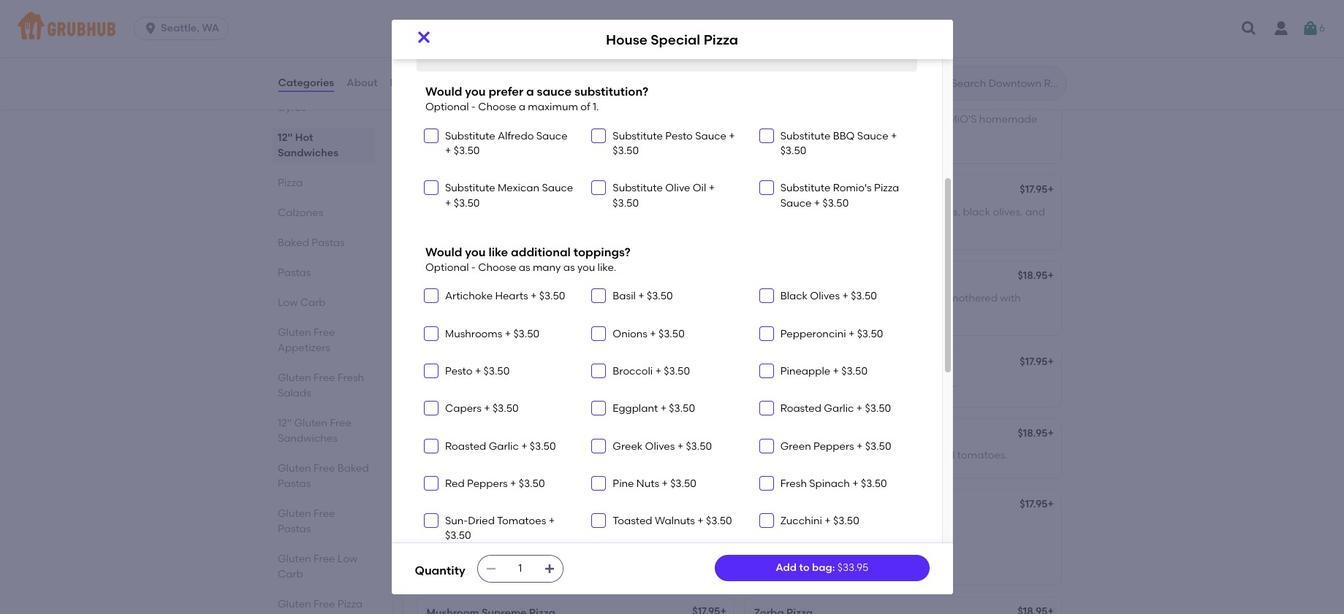 Task type: locate. For each thing, give the bounding box(es) containing it.
free for baked
[[313, 463, 335, 475]]

free inside gluten free baked pastas
[[313, 463, 335, 475]]

hot
[[295, 132, 313, 144]]

0 vertical spatial you
[[465, 85, 486, 99]]

mushrooms, onions, green peppers, and tomatoes.
[[427, 378, 677, 391]]

0 vertical spatial mozzarella
[[725, 26, 771, 36]]

0 horizontal spatial house special pizza
[[427, 185, 527, 198]]

sausage. inside 'pepperoni, canadian bacon, mushrooms, green peppers, tomatoes and italian sausage.'
[[533, 307, 577, 319]]

with up garlic on the left top of page
[[482, 26, 500, 36]]

low up gluten free appetizers
[[277, 297, 297, 309]]

$17.95 + for black
[[1020, 184, 1054, 196]]

would for would you prefer a sauce substitution?
[[426, 85, 462, 99]]

pizza down gluten free low carb
[[337, 599, 362, 611]]

0 horizontal spatial tomatoes.
[[626, 378, 677, 391]]

you left like
[[465, 245, 486, 259]]

low inside gluten free low carb
[[337, 553, 357, 566]]

main navigation navigation
[[0, 0, 1345, 57]]

2 $18.95 + from the top
[[1018, 427, 1054, 440]]

sandwiches up gluten free baked pastas
[[277, 433, 337, 445]]

2
[[1007, 98, 1013, 111]]

sandwiches down hot
[[277, 147, 338, 159]]

1 horizontal spatial of
[[801, 113, 810, 126]]

1 - from the top
[[471, 101, 476, 114]]

sauce inside substitute romio's pizza sauce
[[781, 197, 812, 210]]

+ inside substitute olive oil + $3.50
[[709, 182, 715, 195]]

our for our homemade pizza sauce, mozzarella, and up to 2 toppings of your choice on our fresh romio's homemade dough.
[[754, 98, 773, 111]]

1 vertical spatial $18.95 +
[[1018, 427, 1054, 440]]

0 vertical spatial olives
[[810, 291, 840, 303]]

sauce left 1.
[[536, 98, 566, 111]]

sauce
[[536, 130, 568, 142], [695, 130, 727, 142], [857, 130, 889, 142], [542, 182, 573, 195], [781, 197, 812, 210]]

0 vertical spatial peppers,
[[427, 221, 470, 233]]

tomatoes.
[[626, 378, 677, 391], [958, 450, 1008, 462]]

bacon, inside the pepperoni, canadian bacon, mushrooms, onions, green peppers, tomatoes, and feta cheese.
[[535, 206, 570, 218]]

0 vertical spatial house special pizza
[[606, 31, 739, 48]]

free inside gluten free appetizers
[[313, 327, 335, 339]]

1 horizontal spatial roasted garlic + $3.50
[[781, 403, 891, 415]]

substitute inside substitute mexican sauce + $3.50
[[445, 182, 495, 195]]

and inside the pepperoni, canadian bacon, mushrooms, onions, green peppers, tomatoes, and feta cheese.
[[526, 221, 546, 233]]

and inside pizza for the greek feta cheese lovers! smothered with onions, tomatoes and extra feta.
[[842, 307, 862, 319]]

canadian inside 'pepperoni, canadian bacon, mushrooms, green peppers, tomatoes and italian sausage.'
[[483, 292, 533, 305]]

tomatoes. down broccoli + $3.50
[[626, 378, 677, 391]]

1 horizontal spatial mushrooms.
[[832, 521, 893, 533]]

svg image for substitute romio's pizza sauce
[[762, 184, 771, 193]]

a
[[526, 85, 534, 99], [519, 101, 526, 114]]

beef,
[[794, 450, 819, 462]]

pineapple.
[[536, 521, 589, 533]]

free for pastas
[[313, 508, 335, 521]]

substitute inside substitute pesto sauce + $3.50
[[613, 130, 663, 142]]

add
[[776, 562, 797, 575]]

$3.50 inside sun-dried tomatoes + $3.50
[[445, 530, 471, 543]]

substitute olive oil + $3.50
[[613, 182, 715, 210]]

0 horizontal spatial olives
[[645, 441, 675, 453]]

svg image for fresh spinach
[[762, 480, 771, 488]]

1 horizontal spatial garlic
[[824, 403, 854, 415]]

mushrooms, for black
[[900, 206, 961, 218]]

pizza right cheese
[[467, 78, 493, 90]]

baked down calzones at the top left
[[277, 237, 309, 249]]

gluten inside gluten free fresh salads
[[277, 372, 311, 385]]

romio's special pizza
[[754, 185, 863, 198]]

0 horizontal spatial fresh
[[337, 372, 364, 385]]

0 vertical spatial carb
[[300, 297, 325, 309]]

charge.
[[728, 39, 761, 49], [1010, 39, 1043, 49]]

canadian for italian
[[483, 292, 533, 305]]

sauce inside substitute pesto sauce + $3.50
[[695, 130, 727, 142]]

our
[[427, 98, 445, 111], [754, 98, 773, 111]]

$18.95 for ground beef, mushrooms, and fresh cold tomatoes.
[[1018, 427, 1048, 440]]

pizza inside our homemade pizza sauce, mozzarella, and up to 2 toppings of your choice on our fresh romio's homemade dough.
[[836, 98, 861, 111]]

2 choose from the top
[[478, 262, 516, 274]]

$3.50 up fresh spinach + $3.50
[[866, 441, 892, 453]]

gluten inside gluten free pastas
[[277, 508, 311, 521]]

roasted down sausage,
[[781, 403, 822, 415]]

$17.95 + for onions.
[[1020, 356, 1054, 369]]

pepperoni, down nemea pizza
[[754, 521, 808, 533]]

sun-dried tomatoes + $3.50
[[445, 516, 555, 543]]

would you like additional toppings? optional - choose as many as you like.
[[426, 245, 631, 274]]

substitute bbq sauce + $3.50
[[781, 130, 897, 157]]

0 vertical spatial optional
[[426, 101, 469, 114]]

mushrooms, inside the pepperoni, canadian bacon, mushrooms, black olives, and italian sausage.
[[900, 206, 961, 218]]

1 vertical spatial fresh
[[337, 372, 364, 385]]

$3.50 inside substitute bbq sauce + $3.50
[[781, 145, 807, 157]]

sandwiches inside the 12" gluten free sandwiches
[[277, 433, 337, 445]]

bacon, inside 'pepperoni, canadian bacon, mushrooms, green peppers, tomatoes and italian sausage.'
[[535, 292, 570, 305]]

bacon, down mexican
[[535, 206, 570, 218]]

gluten up appetizers
[[277, 327, 311, 339]]

mushrooms, left black
[[900, 206, 961, 218]]

2 tomatoes from the left
[[792, 307, 840, 319]]

sauce inside substitute mexican sauce + $3.50
[[542, 182, 573, 195]]

0 vertical spatial pesto
[[666, 130, 693, 142]]

2 as from the left
[[564, 262, 575, 274]]

$3.50 right basil
[[647, 291, 673, 303]]

2 horizontal spatial green
[[673, 206, 702, 218]]

toppings down have
[[898, 39, 936, 49]]

gluten for gluten free low carb
[[277, 553, 311, 566]]

canadian up mushrooms + $3.50
[[483, 292, 533, 305]]

with right smothered
[[1000, 292, 1021, 305]]

0 horizontal spatial roasted garlic + $3.50
[[445, 441, 556, 453]]

1 horizontal spatial fresh
[[440, 39, 463, 49]]

green
[[781, 441, 811, 453]]

Search Downtown Romio's Pizza and Pasta search field
[[950, 77, 1062, 91]]

+ inside substitute bbq sauce + $3.50
[[891, 130, 897, 142]]

1 vertical spatial italian
[[499, 307, 530, 319]]

0 vertical spatial toppings
[[898, 39, 936, 49]]

pepperoni, inside 'pepperoni, canadian bacon, mushrooms, green peppers, tomatoes and italian sausage.'
[[427, 292, 480, 305]]

2 would from the top
[[426, 245, 462, 259]]

1 choose from the top
[[478, 101, 516, 114]]

of left 1.
[[581, 101, 590, 114]]

svg image for pineapple
[[762, 367, 771, 376]]

of inside would you prefer a sauce substitution? optional - choose a maximum of 1.
[[581, 101, 590, 114]]

prefer
[[489, 85, 524, 99]]

svg image
[[1241, 20, 1258, 37], [1302, 20, 1320, 37], [427, 131, 436, 140], [595, 131, 603, 140], [762, 131, 771, 140], [595, 184, 603, 193], [427, 292, 436, 301], [595, 292, 603, 301], [762, 292, 771, 301], [427, 330, 436, 338], [595, 367, 603, 376], [427, 405, 436, 413], [762, 405, 771, 413], [427, 442, 436, 451], [595, 442, 603, 451], [595, 517, 603, 526], [762, 517, 771, 526], [485, 564, 497, 575]]

gluten for gluten free appetizers
[[277, 327, 311, 339]]

up
[[979, 98, 992, 111]]

1 our from the left
[[427, 98, 445, 111]]

whole
[[511, 39, 536, 49]]

capers
[[445, 403, 482, 415]]

green down olive
[[673, 206, 702, 218]]

1 $18.95 from the top
[[1018, 270, 1048, 282]]

pizza up "alfredo"
[[508, 98, 533, 111]]

$17.95 for pepperoni, and mushrooms.
[[1020, 499, 1048, 511]]

artichoke hearts + $3.50
[[445, 291, 565, 303]]

you for prefer
[[465, 85, 486, 99]]

pesto up olive
[[666, 130, 693, 142]]

0 vertical spatial $17.95 +
[[1020, 184, 1054, 196]]

$3.50 up tomatoes,
[[454, 197, 480, 210]]

baked down the 12" gluten free sandwiches
[[337, 463, 369, 475]]

free inside the 12" gluten free sandwiches
[[330, 417, 351, 430]]

the
[[798, 292, 814, 305]]

sauce inside substitute bbq sauce + $3.50
[[857, 130, 889, 142]]

1 optional from the top
[[426, 101, 469, 114]]

0 horizontal spatial tomatoes
[[427, 307, 475, 319]]

free down gluten free baked pastas
[[313, 508, 335, 521]]

bag:
[[812, 562, 835, 575]]

substitute inside substitute alfredo sauce + $3.50
[[445, 130, 495, 142]]

toppings?
[[574, 245, 631, 259]]

1 vertical spatial $18.95
[[1018, 427, 1048, 440]]

dough. down prefer on the top of the page
[[487, 128, 522, 141]]

1 vertical spatial sausage.
[[533, 307, 577, 319]]

pizza up the pepperoni, canadian bacon, mushrooms, black olives, and italian sausage.
[[875, 182, 900, 195]]

acropolis
[[427, 271, 474, 284]]

italian inside the pepperoni, canadian bacon, mushrooms, black olives, and italian sausage.
[[754, 221, 785, 233]]

0 vertical spatial crust
[[973, 26, 994, 36]]

would down crust.
[[426, 85, 462, 99]]

feta inside pizza for the greek feta cheese lovers! smothered with onions, tomatoes and extra feta.
[[849, 292, 869, 305]]

fresh up the 12" gluten free sandwiches
[[337, 372, 364, 385]]

0 horizontal spatial charge.
[[728, 39, 761, 49]]

substitute mexican sauce + $3.50
[[445, 182, 573, 210]]

$3.50 down extra
[[857, 328, 884, 340]]

fresh up nemea pizza
[[781, 478, 807, 491]]

sausage.
[[788, 221, 833, 233], [533, 307, 577, 319]]

pastas inside gluten free pastas
[[277, 524, 311, 536]]

+ inside substitute alfredo sauce + $3.50
[[445, 145, 451, 157]]

canadian inside the pepperoni, canadian bacon, mushrooms, onions, green peppers, tomatoes, and feta cheese.
[[483, 206, 533, 218]]

1 vertical spatial tomatoes.
[[958, 450, 1008, 462]]

1 vertical spatial optional
[[426, 262, 469, 274]]

red peppers + $3.50
[[445, 478, 545, 491]]

as
[[519, 262, 531, 274], [564, 262, 575, 274]]

mushrooms. up pine
[[595, 450, 655, 462]]

gluten for gluten free pastas
[[277, 508, 311, 521]]

1 horizontal spatial our
[[754, 98, 773, 111]]

0 horizontal spatial a
[[519, 101, 526, 114]]

free down gluten free fresh salads
[[330, 417, 351, 430]]

would up acropolis
[[426, 245, 462, 259]]

1 horizontal spatial sausage.
[[788, 221, 833, 233]]

0 horizontal spatial our
[[427, 98, 445, 111]]

0 horizontal spatial with
[[482, 26, 500, 36]]

sausage. down + $3.50
[[788, 221, 833, 233]]

tomatoes
[[497, 516, 546, 528]]

bacon,
[[535, 206, 570, 218], [863, 206, 898, 218], [535, 292, 570, 305], [535, 450, 570, 462]]

greek inside pizza for the greek feta cheese lovers! smothered with onions, tomatoes and extra feta.
[[816, 292, 846, 305]]

0 vertical spatial peppers
[[814, 441, 855, 453]]

mushrooms, up fresh spinach + $3.50
[[821, 450, 882, 462]]

1.
[[593, 101, 599, 114]]

additional down trditional,
[[965, 39, 1008, 49]]

free for appetizers
[[313, 327, 335, 339]]

$17.95 for pepperoni, canadian bacon, mushrooms, black olives, and italian sausage.
[[1020, 184, 1048, 196]]

sun-
[[445, 516, 468, 528]]

$18.95 for pizza for the greek feta cheese lovers! smothered with onions, tomatoes and extra feta.
[[1018, 270, 1048, 282]]

0 horizontal spatial toppings
[[754, 113, 798, 126]]

garlic
[[824, 403, 854, 415], [489, 441, 519, 453]]

categories button
[[277, 57, 335, 110]]

2 charge. from the left
[[1010, 39, 1043, 49]]

0 vertical spatial roasted
[[781, 403, 822, 415]]

walnuts
[[655, 516, 695, 528]]

sauce inside substitute alfredo sauce + $3.50
[[536, 130, 568, 142]]

baked
[[277, 237, 309, 249], [337, 463, 369, 475]]

our inside our homemade pizza sauce, mozzarella, and up to 2 toppings of your choice on our fresh romio's homemade dough.
[[754, 98, 773, 111]]

cheese
[[871, 292, 907, 305]]

2 vertical spatial green
[[527, 378, 556, 391]]

of left your
[[801, 113, 810, 126]]

fresh
[[440, 39, 463, 49], [337, 372, 364, 385], [781, 478, 807, 491]]

0 horizontal spatial mushrooms.
[[595, 450, 655, 462]]

zeus pizza
[[754, 358, 806, 370]]

0 horizontal spatial sausage.
[[533, 307, 577, 319]]

$3.50 down ground beef, mushrooms, and fresh cold tomatoes.
[[861, 478, 887, 491]]

1 horizontal spatial onions,
[[636, 206, 671, 218]]

would inside would you prefer a sauce substitution? optional - choose a maximum of 1.
[[426, 85, 462, 99]]

1 vertical spatial olives
[[645, 441, 675, 453]]

0 vertical spatial italian
[[754, 221, 785, 233]]

green down mushrooms + $3.50
[[527, 378, 556, 391]]

2 vertical spatial $17.95 +
[[1020, 499, 1054, 511]]

1 horizontal spatial roasted
[[781, 403, 822, 415]]

mushrooms, inside the pepperoni, canadian bacon, mushrooms, onions, green peppers, tomatoes, and feta cheese.
[[572, 206, 633, 218]]

1 horizontal spatial an
[[951, 39, 962, 49]]

0 horizontal spatial peppers
[[467, 478, 508, 491]]

1 vertical spatial carb
[[277, 569, 303, 581]]

our homemade pizza sauce and mozzarella on our fresh romio's homemade dough.
[[427, 98, 588, 141]]

0 vertical spatial $18.95
[[1018, 270, 1048, 282]]

1 horizontal spatial feta
[[849, 292, 869, 305]]

dough. inside our homemade pizza sauce, mozzarella, and up to 2 toppings of your choice on our fresh romio's homemade dough.
[[754, 128, 789, 141]]

fresh down pizzas at the top of page
[[440, 39, 463, 49]]

special for pizza for the greek feta cheese lovers! smothered with onions, tomatoes and extra feta.
[[791, 271, 828, 284]]

ground beef, mushrooms, and fresh cold tomatoes.
[[754, 450, 1008, 462]]

substitute inside substitute olive oil + $3.50
[[613, 182, 663, 195]]

sauce for substitute bbq sauce
[[857, 130, 889, 142]]

mushrooms,
[[427, 378, 487, 391]]

crust left trditional,
[[973, 26, 994, 36]]

gluten up salads
[[277, 372, 311, 385]]

$3.50 up substitute olive oil + $3.50
[[613, 145, 639, 157]]

1 horizontal spatial olives
[[810, 291, 840, 303]]

1 horizontal spatial dough.
[[754, 128, 789, 141]]

bacon, inside the pepperoni, canadian bacon, mushrooms, black olives, and italian sausage.
[[863, 206, 898, 218]]

svg image for sun-dried tomatoes
[[427, 517, 436, 526]]

additional down smothered on the top
[[682, 39, 726, 49]]

additional up many
[[511, 245, 571, 259]]

pepperoni, canadian bacon, mushrooms, black olives, and italian sausage.
[[754, 206, 1046, 233]]

0 horizontal spatial mozzarella
[[427, 113, 480, 126]]

0 horizontal spatial baked
[[277, 237, 309, 249]]

2 vertical spatial you
[[578, 262, 595, 274]]

1 vertical spatial house
[[427, 185, 458, 198]]

green
[[673, 206, 702, 218], [636, 292, 665, 305], [527, 378, 556, 391]]

pizza up choice
[[836, 98, 861, 111]]

2 horizontal spatial dough.
[[860, 26, 890, 36]]

substitute alfredo sauce + $3.50
[[445, 130, 568, 157]]

fresh inside 'pizza all pizzas come with our homemade pizza sauce and are smothered with mozzarella on our fresh romio's dough. we have 4 kinds of crust trditional, thin crust. fresh garlic and whole wheat berry crust available for an additional charge. substitute pizza sauce and add toppings for an additional charge.'
[[802, 26, 823, 36]]

1 vertical spatial would
[[426, 245, 462, 259]]

0 vertical spatial fresh
[[440, 39, 463, 49]]

$3.50 up the 'greek olives + $3.50'
[[669, 403, 695, 415]]

canadian up red peppers + $3.50 at left bottom
[[483, 450, 533, 462]]

our homemade pizza sauce, mozzarella, and up to 2 toppings of your choice on our fresh romio's homemade dough.
[[754, 98, 1038, 141]]

we
[[892, 26, 906, 36]]

nemea
[[754, 500, 791, 513]]

to right add
[[799, 562, 810, 575]]

cheese
[[427, 78, 464, 90]]

bacon, for and
[[535, 206, 570, 218]]

$3.50 down "our homemade pizza sauce and mozzarella on our fresh romio's homemade dough."
[[454, 145, 480, 157]]

0 horizontal spatial additional
[[511, 245, 571, 259]]

pizza up beef,
[[792, 429, 818, 441]]

$3.50 inside substitute alfredo sauce + $3.50
[[454, 145, 480, 157]]

pepperoni, and mushrooms.
[[754, 521, 893, 533]]

12" inside the 12" gluten free sandwiches
[[277, 417, 291, 430]]

2 vertical spatial peppers,
[[558, 378, 602, 391]]

0 vertical spatial 12"
[[277, 132, 292, 144]]

free inside gluten free fresh salads
[[313, 372, 335, 385]]

optional down cheese
[[426, 101, 469, 114]]

greek up pine
[[613, 441, 643, 453]]

choose inside "would you like additional toppings? optional - choose as many as you like."
[[478, 262, 516, 274]]

crust
[[973, 26, 994, 36], [591, 39, 612, 49]]

olives for black olives
[[810, 291, 840, 303]]

- inside would you prefer a sauce substitution? optional - choose a maximum of 1.
[[471, 101, 476, 114]]

mozzarella
[[725, 26, 771, 36], [427, 113, 480, 126]]

for inside pizza for the greek feta cheese lovers! smothered with onions, tomatoes and extra feta.
[[782, 292, 795, 305]]

mozzarella right smothered on the top
[[725, 26, 771, 36]]

2 - from the top
[[471, 262, 476, 274]]

0 horizontal spatial dough.
[[487, 128, 522, 141]]

svg image for house special pizza
[[415, 29, 432, 46]]

mozzarella down cheese pizza
[[427, 113, 480, 126]]

1 would from the top
[[426, 85, 462, 99]]

available
[[614, 39, 653, 49]]

$3.50 up red peppers + $3.50 at left bottom
[[530, 441, 556, 453]]

1 horizontal spatial greek
[[816, 292, 846, 305]]

1 horizontal spatial low
[[337, 553, 357, 566]]

with right smothered on the top
[[705, 26, 723, 36]]

feta up extra
[[849, 292, 869, 305]]

ground
[[754, 450, 792, 462]]

1 12" from the top
[[277, 132, 292, 144]]

0 horizontal spatial crust
[[591, 39, 612, 49]]

substitute inside substitute bbq sauce + $3.50
[[781, 130, 831, 142]]

pizza up dried
[[477, 500, 504, 513]]

tomatoes inside pizza for the greek feta cheese lovers! smothered with onions, tomatoes and extra feta.
[[792, 307, 840, 319]]

pizza down mushrooms + $3.50
[[474, 358, 501, 370]]

0 vertical spatial a
[[526, 85, 534, 99]]

1 vertical spatial a
[[519, 101, 526, 114]]

toppings
[[898, 39, 936, 49], [754, 113, 798, 126]]

mushrooms + $3.50
[[445, 328, 540, 340]]

1 $18.95 + from the top
[[1018, 270, 1054, 282]]

to
[[995, 98, 1005, 111], [799, 562, 810, 575]]

would inside "would you like additional toppings? optional - choose as many as you like."
[[426, 245, 462, 259]]

on inside 'pizza all pizzas come with our homemade pizza sauce and are smothered with mozzarella on our fresh romio's dough. we have 4 kinds of crust trditional, thin crust. fresh garlic and whole wheat berry crust available for an additional charge. substitute pizza sauce and add toppings for an additional charge.'
[[773, 26, 784, 36]]

gluten free pastas
[[277, 508, 335, 536]]

our inside "our homemade pizza sauce and mozzarella on our fresh romio's homemade dough."
[[498, 113, 514, 126]]

special for pepperoni, canadian bacon, mushrooms, onions, green peppers, tomatoes, and feta cheese.
[[461, 185, 498, 198]]

gluten inside gluten free appetizers
[[277, 327, 311, 339]]

12" inside 12" hot sandwiches
[[277, 132, 292, 144]]

2 12" from the top
[[277, 417, 291, 430]]

pizza down capers + $3.50
[[472, 429, 498, 441]]

free
[[313, 327, 335, 339], [313, 372, 335, 385], [330, 417, 351, 430], [313, 463, 335, 475], [313, 508, 335, 521], [313, 553, 335, 566], [313, 599, 335, 611]]

reviews
[[390, 77, 431, 89]]

dried
[[468, 516, 495, 528]]

hawaiian pizza image
[[624, 491, 734, 586]]

+ inside sun-dried tomatoes + $3.50
[[549, 516, 555, 528]]

romio's
[[825, 26, 858, 36], [543, 113, 582, 126], [833, 182, 872, 195], [754, 185, 794, 198]]

roasted garlic + $3.50 down italian sausage, mushrooms, and onions.
[[781, 403, 891, 415]]

canadian down romio's special pizza
[[810, 206, 860, 218]]

a right prefer on the top of the page
[[526, 85, 534, 99]]

1 horizontal spatial toppings
[[898, 39, 936, 49]]

svg image for seattle, wa
[[143, 21, 158, 36]]

for left the
[[782, 292, 795, 305]]

greek right the
[[816, 292, 846, 305]]

0 horizontal spatial to
[[799, 562, 810, 575]]

1 vertical spatial toppings
[[754, 113, 798, 126]]

$3.50 up toppings?
[[613, 197, 639, 210]]

pizza down 'plato's'
[[754, 292, 779, 305]]

mushrooms, down like.
[[572, 292, 633, 305]]

pepperoni, for tomatoes,
[[427, 206, 480, 218]]

substitute romio's pizza sauce
[[781, 182, 900, 210]]

mushrooms, up cheese. on the left top of the page
[[572, 206, 633, 218]]

italian up 'plato's'
[[754, 221, 785, 233]]

pastas up gluten free low carb
[[277, 524, 311, 536]]

green inside 'pepperoni, canadian bacon, mushrooms, green peppers, tomatoes and italian sausage.'
[[636, 292, 665, 305]]

mushrooms, for green
[[572, 292, 633, 305]]

feta left cheese. on the left top of the page
[[548, 221, 568, 233]]

1 vertical spatial to
[[799, 562, 810, 575]]

maximum
[[528, 101, 578, 114]]

1 $17.95 + from the top
[[1020, 184, 1054, 196]]

substitute
[[763, 39, 806, 49], [445, 130, 495, 142], [613, 130, 663, 142], [781, 130, 831, 142], [445, 182, 495, 195], [613, 182, 663, 195], [781, 182, 831, 195]]

1 tomatoes from the left
[[427, 307, 475, 319]]

1 vertical spatial pesto
[[445, 366, 473, 378]]

sauce for substitute pesto sauce
[[695, 130, 727, 142]]

dough. inside "our homemade pizza sauce and mozzarella on our fresh romio's homemade dough."
[[487, 128, 522, 141]]

peppers for red peppers
[[467, 478, 508, 491]]

2 horizontal spatial with
[[1000, 292, 1021, 305]]

svg image
[[143, 21, 158, 36], [415, 29, 432, 46], [427, 184, 436, 193], [762, 184, 771, 193], [595, 330, 603, 338], [762, 330, 771, 338], [427, 367, 436, 376], [762, 367, 771, 376], [595, 405, 603, 413], [762, 442, 771, 451], [427, 480, 436, 488], [595, 480, 603, 488], [762, 480, 771, 488], [427, 517, 436, 526], [544, 564, 555, 575]]

feta
[[548, 221, 568, 233], [849, 292, 869, 305]]

dough. inside 'pizza all pizzas come with our homemade pizza sauce and are smothered with mozzarella on our fresh romio's dough. we have 4 kinds of crust trditional, thin crust. fresh garlic and whole wheat berry crust available for an additional charge. substitute pizza sauce and add toppings for an additional charge.'
[[860, 26, 890, 36]]

quantity
[[415, 565, 466, 579]]

0 horizontal spatial of
[[581, 101, 590, 114]]

svg image inside 6 "button"
[[1302, 20, 1320, 37]]

mushrooms
[[445, 328, 503, 340]]

onions, down 'black'
[[754, 307, 789, 319]]

Input item quantity number field
[[504, 556, 536, 583]]

1 vertical spatial you
[[465, 245, 486, 259]]

toppings inside 'pizza all pizzas come with our homemade pizza sauce and are smothered with mozzarella on our fresh romio's dough. we have 4 kinds of crust trditional, thin crust. fresh garlic and whole wheat berry crust available for an additional charge. substitute pizza sauce and add toppings for an additional charge.'
[[898, 39, 936, 49]]

1 vertical spatial green
[[636, 292, 665, 305]]

1 vertical spatial choose
[[478, 262, 516, 274]]

gluten free low carb
[[277, 553, 357, 581]]

2 sandwiches from the top
[[277, 433, 337, 445]]

fresh inside gluten free fresh salads
[[337, 372, 364, 385]]

gluten for gluten free baked pastas
[[277, 463, 311, 475]]

2 horizontal spatial on
[[873, 113, 885, 126]]

an down kinds
[[951, 39, 962, 49]]

sauce inside would you prefer a sauce substitution? optional - choose a maximum of 1.
[[537, 85, 572, 99]]

2 our from the left
[[754, 98, 773, 111]]

pepperoni, down acropolis
[[427, 292, 480, 305]]

0 vertical spatial choose
[[478, 101, 516, 114]]

1 horizontal spatial baked
[[337, 463, 369, 475]]

2 optional from the top
[[426, 262, 469, 274]]

1 vertical spatial -
[[471, 262, 476, 274]]

0 horizontal spatial on
[[483, 113, 495, 126]]

0 vertical spatial -
[[471, 101, 476, 114]]

pepperoni, for and
[[427, 292, 480, 305]]

nemea pizza
[[754, 500, 820, 513]]

free inside gluten free low carb
[[313, 553, 335, 566]]

canadian up tomatoes,
[[483, 206, 533, 218]]

0 horizontal spatial garlic
[[489, 441, 519, 453]]

you inside would you prefer a sauce substitution? optional - choose a maximum of 1.
[[465, 85, 486, 99]]

olives for greek olives
[[645, 441, 675, 453]]

pepperoni, inside the pepperoni, canadian bacon, mushrooms, black olives, and italian sausage.
[[754, 206, 808, 218]]

1 sandwiches from the top
[[277, 147, 338, 159]]

1 vertical spatial roasted
[[445, 441, 486, 453]]

mushrooms.
[[595, 450, 655, 462], [832, 521, 893, 533]]

pesto up mushrooms,
[[445, 366, 473, 378]]

2 $18.95 from the top
[[1018, 427, 1048, 440]]

add
[[879, 39, 896, 49]]

pepperoni, inside the pepperoni, canadian bacon, mushrooms, onions, green peppers, tomatoes, and feta cheese.
[[427, 206, 480, 218]]

canadian
[[483, 206, 533, 218], [810, 206, 860, 218], [483, 292, 533, 305], [483, 450, 533, 462], [427, 521, 477, 533]]

0 horizontal spatial as
[[519, 262, 531, 274]]

$18.95 +
[[1018, 270, 1054, 282], [1018, 427, 1054, 440]]

+ inside substitute pesto sauce + $3.50
[[729, 130, 735, 142]]

2 $17.95 + from the top
[[1020, 356, 1054, 369]]



Task type: describe. For each thing, give the bounding box(es) containing it.
toasted
[[613, 516, 653, 528]]

2 vertical spatial onions,
[[489, 378, 524, 391]]

of inside 'pizza all pizzas come with our homemade pizza sauce and are smothered with mozzarella on our fresh romio's dough. we have 4 kinds of crust trditional, thin crust. fresh garlic and whole wheat berry crust available for an additional charge. substitute pizza sauce and add toppings for an additional charge.'
[[962, 26, 971, 36]]

onions, inside pizza for the greek feta cheese lovers! smothered with onions, tomatoes and extra feta.
[[754, 307, 789, 319]]

on inside "our homemade pizza sauce and mozzarella on our fresh romio's homemade dough."
[[483, 113, 495, 126]]

$3.50 right nuts
[[671, 478, 697, 491]]

3 $17.95 + from the top
[[1020, 499, 1054, 511]]

our for our homemade pizza sauce and mozzarella on our fresh romio's homemade dough.
[[427, 98, 445, 111]]

green peppers + $3.50
[[781, 441, 892, 453]]

optional inside "would you like additional toppings? optional - choose as many as you like."
[[426, 262, 469, 274]]

feta inside the pepperoni, canadian bacon, mushrooms, onions, green peppers, tomatoes, and feta cheese.
[[548, 221, 568, 233]]

$10.95 +
[[1018, 76, 1054, 89]]

wa
[[202, 22, 219, 34]]

+ inside substitute mexican sauce + $3.50
[[445, 197, 451, 210]]

1 horizontal spatial house special pizza
[[606, 31, 739, 48]]

lovers!
[[909, 292, 940, 305]]

1 horizontal spatial tomatoes.
[[958, 450, 1008, 462]]

substitution?
[[575, 85, 649, 99]]

1 vertical spatial garlic
[[489, 441, 519, 453]]

zeus
[[754, 358, 778, 370]]

1 charge. from the left
[[728, 39, 761, 49]]

mozzarella inside 'pizza all pizzas come with our homemade pizza sauce and are smothered with mozzarella on our fresh romio's dough. we have 4 kinds of crust trditional, thin crust. fresh garlic and whole wheat berry crust available for an additional charge. substitute pizza sauce and add toppings for an additional charge.'
[[725, 26, 771, 36]]

12" gluten free sandwiches
[[277, 417, 351, 445]]

sauce left add
[[832, 39, 857, 49]]

pepperoni, canadian bacon, and mushrooms.
[[427, 450, 655, 462]]

substitute for substitute olive oil
[[613, 182, 663, 195]]

romio's inside "our homemade pizza sauce and mozzarella on our fresh romio's homemade dough."
[[543, 113, 582, 126]]

gluten free appetizers
[[277, 327, 335, 355]]

1 horizontal spatial with
[[705, 26, 723, 36]]

12" for 12" hot sandwiches
[[277, 132, 292, 144]]

of inside our homemade pizza sauce, mozzarella, and up to 2 toppings of your choice on our fresh romio's homemade dough.
[[801, 113, 810, 126]]

2 horizontal spatial additional
[[965, 39, 1008, 49]]

basil + $3.50
[[613, 291, 673, 303]]

$3.50 down fresh spinach + $3.50
[[834, 516, 860, 528]]

seattle, wa
[[161, 22, 219, 34]]

2 an from the left
[[951, 39, 962, 49]]

nuts
[[637, 478, 660, 491]]

$10.95
[[1018, 76, 1048, 89]]

1 horizontal spatial a
[[526, 85, 534, 99]]

pizza inside pizza for the greek feta cheese lovers! smothered with onions, tomatoes and extra feta.
[[754, 292, 779, 305]]

sauce for substitute mexican sauce
[[542, 182, 573, 195]]

wheat
[[538, 39, 565, 49]]

hawaiian pizza
[[427, 500, 504, 513]]

canadian for sausage.
[[810, 206, 860, 218]]

1 vertical spatial mushrooms.
[[832, 521, 893, 533]]

substitute pesto sauce + $3.50
[[613, 130, 735, 157]]

sauce,
[[863, 98, 896, 111]]

plato's
[[754, 271, 788, 284]]

0 horizontal spatial greek
[[613, 441, 643, 453]]

$3.50 down italian sausage, mushrooms, and onions.
[[865, 403, 891, 415]]

pizza for the greek feta cheese lovers! smothered with onions, tomatoes and extra feta.
[[754, 292, 1021, 319]]

have
[[908, 26, 929, 36]]

dough. for our
[[754, 128, 789, 141]]

$3.50 up pine nuts + $3.50
[[686, 441, 712, 453]]

santorini pizza
[[427, 358, 501, 370]]

pizza inside 'pizza all pizzas come with our homemade pizza sauce and are smothered with mozzarella on our fresh romio's dough. we have 4 kinds of crust trditional, thin crust. fresh garlic and whole wheat berry crust available for an additional charge. substitute pizza sauce and add toppings for an additional charge.'
[[415, 6, 456, 24]]

tomatoes,
[[473, 221, 523, 233]]

bacon, up red peppers + $3.50 at left bottom
[[535, 450, 570, 462]]

2 vertical spatial fresh
[[781, 478, 807, 491]]

would you prefer a sauce substitution? optional - choose a maximum of 1.
[[426, 85, 649, 114]]

canadian down hawaiian
[[427, 521, 477, 533]]

1 an from the left
[[669, 39, 680, 49]]

choose inside would you prefer a sauce substitution? optional - choose a maximum of 1.
[[478, 101, 516, 114]]

hearts
[[495, 291, 528, 303]]

pastas inside gluten free baked pastas
[[277, 478, 311, 491]]

tomatoes inside 'pepperoni, canadian bacon, mushrooms, green peppers, tomatoes and italian sausage.'
[[427, 307, 475, 319]]

and inside the pepperoni, canadian bacon, mushrooms, black olives, and italian sausage.
[[1026, 206, 1046, 218]]

with inside pizza for the greek feta cheese lovers! smothered with onions, tomatoes and extra feta.
[[1000, 292, 1021, 305]]

garlic
[[465, 39, 489, 49]]

pizza inside "our homemade pizza sauce and mozzarella on our fresh romio's homemade dough."
[[508, 98, 533, 111]]

on inside our homemade pizza sauce, mozzarella, and up to 2 toppings of your choice on our fresh romio's homemade dough.
[[873, 113, 885, 126]]

toppings inside our homemade pizza sauce, mozzarella, and up to 2 toppings of your choice on our fresh romio's homemade dough.
[[754, 113, 798, 126]]

$18.95 + for pizza for the greek feta cheese lovers! smothered with onions, tomatoes and extra feta.
[[1018, 270, 1054, 282]]

svg image for substitute mexican sauce
[[427, 184, 436, 193]]

$3.50 up italian sausage, mushrooms, and onions.
[[842, 366, 868, 378]]

solonika pizza
[[427, 429, 498, 441]]

onions, inside the pepperoni, canadian bacon, mushrooms, onions, green peppers, tomatoes, and feta cheese.
[[636, 206, 671, 218]]

$18.95 + for ground beef, mushrooms, and fresh cold tomatoes.
[[1018, 427, 1054, 440]]

1 horizontal spatial peppers,
[[558, 378, 602, 391]]

$3.50 inside substitute pesto sauce + $3.50
[[613, 145, 639, 157]]

canadian bacon and pineapple.
[[427, 521, 589, 533]]

pepperoni, for italian
[[754, 206, 808, 218]]

svg image for eggplant
[[595, 405, 603, 413]]

romio's inside substitute romio's pizza sauce
[[833, 182, 872, 195]]

pepperoncini
[[781, 328, 846, 340]]

green inside the pepperoni, canadian bacon, mushrooms, onions, green peppers, tomatoes, and feta cheese.
[[673, 206, 702, 218]]

substitute inside 'pizza all pizzas come with our homemade pizza sauce and are smothered with mozzarella on our fresh romio's dough. we have 4 kinds of crust trditional, thin crust. fresh garlic and whole wheat berry crust available for an additional charge. substitute pizza sauce and add toppings for an additional charge.'
[[763, 39, 806, 49]]

free for fresh
[[313, 372, 335, 385]]

pizza inside substitute romio's pizza sauce
[[875, 182, 900, 195]]

peppers, inside 'pepperoni, canadian bacon, mushrooms, green peppers, tomatoes and italian sausage.'
[[667, 292, 711, 305]]

santorini
[[427, 358, 472, 370]]

extra
[[864, 307, 890, 319]]

$3.50 up eggplant + $3.50 at the bottom of page
[[664, 366, 690, 378]]

2 vertical spatial italian
[[754, 378, 785, 391]]

broccoli
[[613, 366, 653, 378]]

cheese pizza image
[[624, 68, 734, 163]]

0 horizontal spatial green
[[527, 378, 556, 391]]

1 vertical spatial roasted garlic + $3.50
[[445, 441, 556, 453]]

fresh inside our homemade pizza sauce, mozzarella, and up to 2 toppings of your choice on our fresh romio's homemade dough.
[[907, 113, 931, 126]]

like.
[[598, 262, 617, 274]]

greek olives + $3.50
[[613, 441, 712, 453]]

bacon, for italian
[[535, 292, 570, 305]]

many
[[533, 262, 561, 274]]

about
[[347, 77, 378, 89]]

sausage. inside the pepperoni, canadian bacon, mushrooms, black olives, and italian sausage.
[[788, 221, 833, 233]]

athens
[[754, 429, 789, 441]]

pizza up black olives + $3.50
[[831, 271, 857, 284]]

svg image for pine nuts
[[595, 480, 603, 488]]

peppers, inside the pepperoni, canadian bacon, mushrooms, onions, green peppers, tomatoes, and feta cheese.
[[427, 221, 470, 233]]

basil
[[613, 291, 636, 303]]

$3.50 down 'hearts'
[[514, 328, 540, 340]]

artichoke
[[445, 291, 493, 303]]

feta.
[[892, 307, 915, 319]]

canadian for and
[[483, 206, 533, 218]]

you for like
[[465, 245, 486, 259]]

athens pizza
[[754, 429, 818, 441]]

eggplant + $3.50
[[613, 403, 695, 415]]

$3.50 down mushrooms + $3.50
[[484, 366, 510, 378]]

0 vertical spatial mushrooms.
[[595, 450, 655, 462]]

1 as from the left
[[519, 262, 531, 274]]

- inside "would you like additional toppings? optional - choose as many as you like."
[[471, 262, 476, 274]]

pizza all pizzas come with our homemade pizza sauce and are smothered with mozzarella on our fresh romio's dough. we have 4 kinds of crust trditional, thin crust. fresh garlic and whole wheat berry crust available for an additional charge. substitute pizza sauce and add toppings for an additional charge.
[[415, 6, 1055, 49]]

your
[[813, 113, 834, 126]]

0 horizontal spatial for
[[655, 39, 667, 49]]

bacon, for sausage.
[[863, 206, 898, 218]]

baked inside gluten free baked pastas
[[337, 463, 369, 475]]

mushrooms, down pineapple + $3.50
[[835, 378, 896, 391]]

substitute for substitute alfredo sauce
[[445, 130, 495, 142]]

sauce inside "our homemade pizza sauce and mozzarella on our fresh romio's homemade dough."
[[536, 98, 566, 111]]

special for pepperoni, canadian bacon, mushrooms, black olives, and italian sausage.
[[796, 185, 834, 198]]

pepperoni, down solonika
[[427, 450, 480, 462]]

svg image for onions
[[595, 330, 603, 338]]

broccoli + $3.50
[[613, 366, 690, 378]]

gyros
[[277, 102, 306, 114]]

substitute inside substitute romio's pizza sauce
[[781, 182, 831, 195]]

italian inside 'pepperoni, canadian bacon, mushrooms, green peppers, tomatoes and italian sausage.'
[[499, 307, 530, 319]]

smothered
[[657, 26, 703, 36]]

and inside our homemade pizza sauce, mozzarella, and up to 2 toppings of your choice on our fresh romio's homemade dough.
[[957, 98, 977, 111]]

sauce up 'available'
[[594, 26, 619, 36]]

pastas down calzones at the top left
[[311, 237, 344, 249]]

$3.50 down pepperoni, canadian bacon, and mushrooms. on the left of page
[[519, 478, 545, 491]]

substitute for substitute pesto sauce
[[613, 130, 663, 142]]

$17.95 for italian sausage, mushrooms, and onions.
[[1020, 356, 1048, 369]]

hawaiian
[[427, 500, 475, 513]]

sauce for substitute alfredo sauce
[[536, 130, 568, 142]]

1 horizontal spatial additional
[[682, 39, 726, 49]]

pizza up sausage,
[[780, 358, 806, 370]]

italian sausage, mushrooms, and onions.
[[754, 378, 956, 391]]

svg image for red peppers
[[427, 480, 436, 488]]

and inside "our homemade pizza sauce and mozzarella on our fresh romio's homemade dough."
[[568, 98, 588, 111]]

our inside our homemade pizza sauce, mozzarella, and up to 2 toppings of your choice on our fresh romio's homemade dough.
[[888, 113, 904, 126]]

0 horizontal spatial low
[[277, 297, 297, 309]]

svg image for pesto
[[427, 367, 436, 376]]

substitute for substitute mexican sauce
[[445, 182, 495, 195]]

choice
[[837, 113, 870, 126]]

homemade inside 'pizza all pizzas come with our homemade pizza sauce and are smothered with mozzarella on our fresh romio's dough. we have 4 kinds of crust trditional, thin crust. fresh garlic and whole wheat berry crust available for an additional charge. substitute pizza sauce and add toppings for an additional charge.'
[[518, 26, 568, 36]]

pizza left add
[[808, 39, 830, 49]]

pizza up calzones at the top left
[[277, 177, 302, 189]]

svg image for green peppers
[[762, 442, 771, 451]]

acropolis pizza
[[427, 271, 503, 284]]

search icon image
[[928, 75, 946, 92]]

cold
[[934, 450, 955, 462]]

peppers for green peppers
[[814, 441, 855, 453]]

to inside our homemade pizza sauce, mozzarella, and up to 2 toppings of your choice on our fresh romio's homemade dough.
[[995, 98, 1005, 111]]

0 vertical spatial roasted garlic + $3.50
[[781, 403, 891, 415]]

0 vertical spatial tomatoes.
[[626, 378, 677, 391]]

mushrooms, for onions,
[[572, 206, 633, 218]]

like
[[489, 245, 508, 259]]

12" for 12" gluten free sandwiches
[[277, 417, 291, 430]]

pizza up artichoke hearts + $3.50
[[477, 271, 503, 284]]

romio's left + $3.50
[[754, 185, 794, 198]]

$3.50 up extra
[[851, 291, 877, 303]]

oil
[[693, 182, 707, 195]]

2 horizontal spatial for
[[938, 39, 949, 49]]

free for pizza
[[313, 599, 335, 611]]

12" hot sandwiches
[[277, 132, 338, 159]]

additional inside "would you like additional toppings? optional - choose as many as you like."
[[511, 245, 571, 259]]

0 vertical spatial baked
[[277, 237, 309, 249]]

pizza up tomatoes,
[[501, 185, 527, 198]]

pepperoni, canadian bacon, mushrooms, green peppers, tomatoes and italian sausage.
[[427, 292, 711, 319]]

$3.50 down many
[[539, 291, 565, 303]]

gluten for gluten free fresh salads
[[277, 372, 311, 385]]

seattle, wa button
[[134, 17, 235, 40]]

appetizers
[[277, 342, 330, 355]]

$3.50 inside substitute mexican sauce + $3.50
[[454, 197, 480, 210]]

low carb
[[277, 297, 325, 309]]

kinds
[[938, 26, 960, 36]]

$3.50 right capers
[[493, 403, 519, 415]]

and inside 'pepperoni, canadian bacon, mushrooms, green peppers, tomatoes and italian sausage.'
[[477, 307, 497, 319]]

pizza up berry
[[570, 26, 591, 36]]

romio's inside 'pizza all pizzas come with our homemade pizza sauce and are smothered with mozzarella on our fresh romio's dough. we have 4 kinds of crust trditional, thin crust. fresh garlic and whole wheat berry crust available for an additional charge. substitute pizza sauce and add toppings for an additional charge.'
[[825, 26, 858, 36]]

carb inside gluten free low carb
[[277, 569, 303, 581]]

4
[[931, 26, 936, 36]]

spinach
[[810, 478, 850, 491]]

seattle,
[[161, 22, 200, 34]]

crust.
[[415, 39, 438, 49]]

fresh inside "our homemade pizza sauce and mozzarella on our fresh romio's homemade dough."
[[517, 113, 541, 126]]

$3.50 down substitute bbq sauce + $3.50
[[823, 197, 849, 210]]

free for low
[[313, 553, 335, 566]]

optional inside would you prefer a sauce substitution? optional - choose a maximum of 1.
[[426, 101, 469, 114]]

romio's
[[933, 113, 977, 126]]

eggplant
[[613, 403, 658, 415]]

$3.50 inside substitute olive oil + $3.50
[[613, 197, 639, 210]]

pizza right smothered on the top
[[704, 31, 739, 48]]

mozzarella inside "our homemade pizza sauce and mozzarella on our fresh romio's homemade dough."
[[427, 113, 480, 126]]

0 horizontal spatial pesto
[[445, 366, 473, 378]]

fresh inside 'pizza all pizzas come with our homemade pizza sauce and are smothered with mozzarella on our fresh romio's dough. we have 4 kinds of crust trditional, thin crust. fresh garlic and whole wheat berry crust available for an additional charge. substitute pizza sauce and add toppings for an additional charge.'
[[440, 39, 463, 49]]

categories
[[278, 77, 334, 89]]

pastas up low carb
[[277, 267, 311, 279]]

onions + $3.50
[[613, 328, 685, 340]]

gluten free pizza
[[277, 599, 362, 611]]

calzones
[[277, 207, 323, 219]]

bbq
[[833, 130, 855, 142]]

1 horizontal spatial crust
[[973, 26, 994, 36]]

substitute for substitute bbq sauce
[[781, 130, 831, 142]]

gluten free baked pastas
[[277, 463, 369, 491]]

gluten for gluten free pizza
[[277, 599, 311, 611]]

mozzarella,
[[899, 98, 955, 111]]

dough. for pizza
[[860, 26, 890, 36]]

pesto inside substitute pesto sauce + $3.50
[[666, 130, 693, 142]]

svg image for pepperoncini
[[762, 330, 771, 338]]

0 vertical spatial house
[[606, 31, 648, 48]]

$3.50 right "onions"
[[659, 328, 685, 340]]

$3.50 right walnuts
[[706, 516, 732, 528]]

pizza down substitute bbq sauce + $3.50
[[836, 185, 863, 198]]

$33.95
[[838, 562, 869, 575]]

would for would you like additional toppings?
[[426, 245, 462, 259]]

pizza up zucchini
[[793, 500, 820, 513]]

all
[[415, 26, 425, 36]]

gluten inside the 12" gluten free sandwiches
[[294, 417, 327, 430]]

pineapple
[[781, 366, 831, 378]]



Task type: vqa. For each thing, say whether or not it's contained in the screenshot.
EDIT corresponding to Name
no



